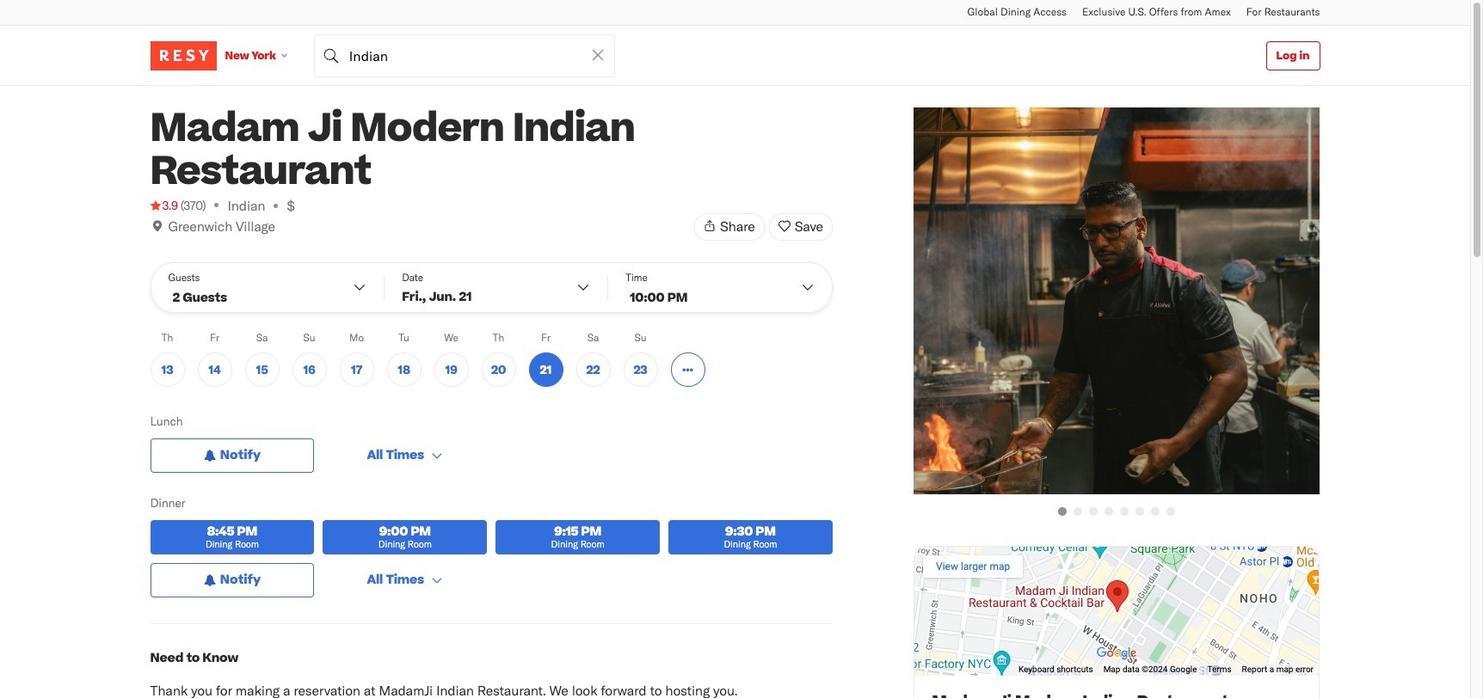 Task type: vqa. For each thing, say whether or not it's contained in the screenshot.
Climbing icon
no



Task type: locate. For each thing, give the bounding box(es) containing it.
None field
[[314, 34, 615, 77]]

3.9 out of 5 stars image
[[150, 197, 178, 214]]

clear search image
[[590, 47, 606, 63]]

Search restaurants, cuisines, etc. text field
[[314, 34, 615, 77]]



